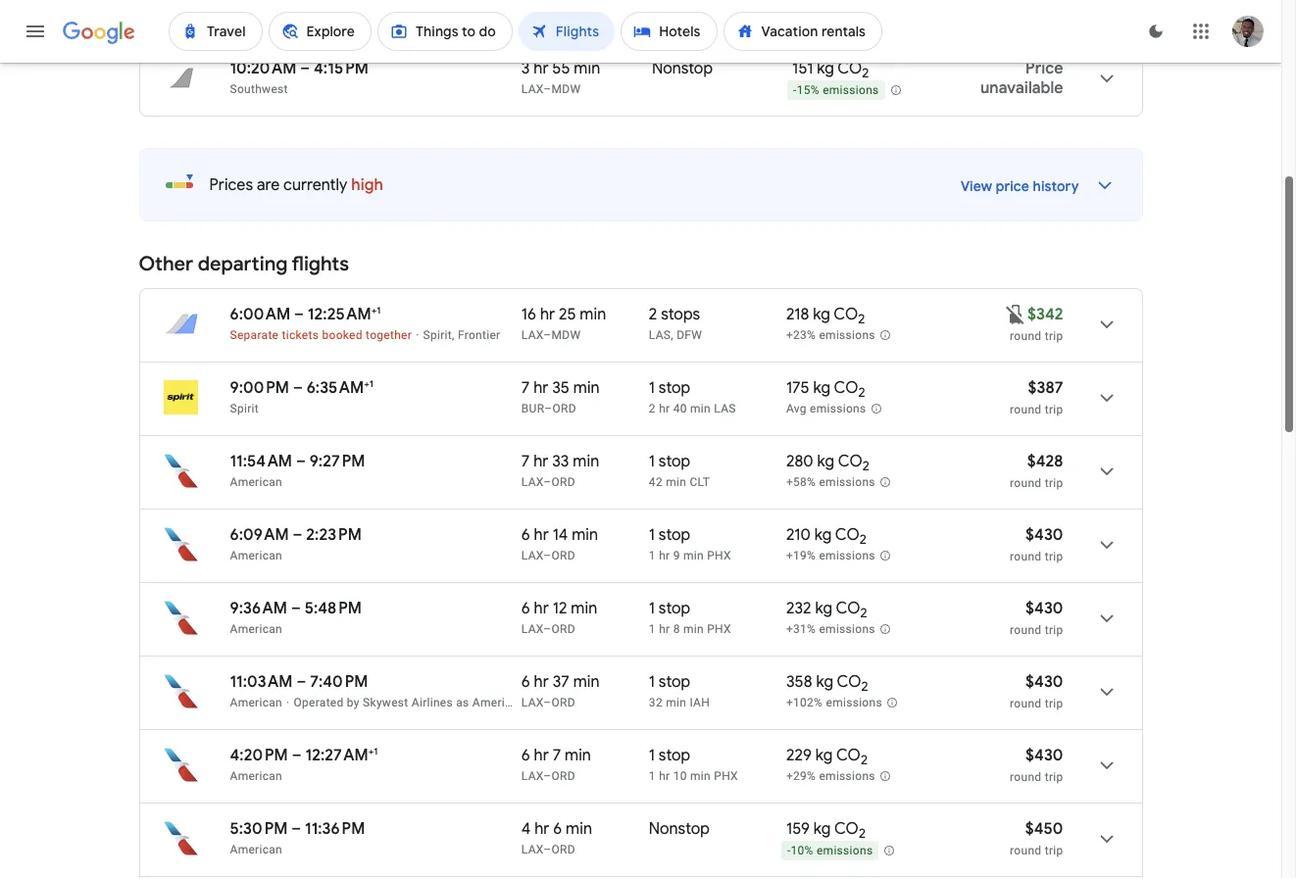 Task type: describe. For each thing, give the bounding box(es) containing it.
$430 round trip for 358
[[1011, 673, 1064, 711]]

Departure time: 11:54 AM. text field
[[230, 452, 292, 472]]

kg for 210
[[815, 526, 832, 545]]

$387 round trip
[[1011, 379, 1064, 417]]

– inside 3 hr 55 min lax – mdw
[[544, 82, 552, 96]]

min inside 1 stop 1 hr 8 min phx
[[684, 623, 704, 637]]

ord down total duration 3 hr 54 min. element
[[552, 9, 576, 23]]

$428
[[1028, 452, 1064, 472]]

separate
[[230, 329, 279, 342]]

american down 11:03 am
[[230, 697, 283, 710]]

1 round from the top
[[1011, 330, 1042, 343]]

11:03 am
[[230, 673, 293, 693]]

+102%
[[787, 697, 823, 710]]

1 inside the "6:00 am – 12:25 am + 1"
[[377, 304, 381, 317]]

flight details. leaves los angeles international airport at 5:30 pm on friday, november 10 and arrives at o'hare international airport at 11:36 pm on friday, november 10. image
[[1084, 816, 1131, 863]]

358 kg co 2
[[787, 673, 869, 696]]

stop for 6 hr 7 min
[[659, 747, 691, 766]]

co for 358
[[837, 673, 862, 693]]

nonstop flight. element for 3 hr 55 min
[[652, 59, 713, 81]]

7 for 7 hr 35 min
[[522, 379, 530, 398]]

co for 175
[[834, 379, 859, 398]]

– inside the "6:00 am – 12:25 am + 1"
[[294, 305, 304, 325]]

1 inside the 1 stop 42 min clt
[[649, 452, 655, 472]]

emissions inside popup button
[[820, 9, 876, 23]]

1 stop flight. element for 7 hr 35 min
[[649, 379, 691, 401]]

- for 151
[[794, 84, 797, 97]]

$430 for 210
[[1026, 526, 1064, 545]]

387 US dollars text field
[[1029, 379, 1064, 398]]

stops
[[661, 305, 701, 325]]

12
[[553, 599, 568, 619]]

6 for 6 hr 12 min
[[522, 599, 531, 619]]

co for 159
[[835, 820, 859, 840]]

– down total duration 3 hr 54 min. element
[[544, 9, 552, 23]]

9:27 pm
[[310, 452, 365, 472]]

lax for 3 hr 55 min
[[522, 82, 544, 96]]

232 kg co 2
[[787, 599, 868, 622]]

layover (1 of 1) is a 32 min layover at george bush intercontinental airport in houston. element
[[649, 696, 777, 711]]

6:00 am
[[230, 305, 291, 325]]

layover (1 of 1) is a 1 hr 8 min layover at phoenix sky harbor international airport in phoenix. element
[[649, 622, 777, 638]]

kg for 218
[[813, 305, 831, 325]]

nonstop flight. element for 4 hr 6 min
[[649, 820, 710, 843]]

$428 round trip
[[1011, 452, 1064, 491]]

kg for 229
[[816, 747, 833, 766]]

6 for 6 hr 7 min
[[522, 747, 531, 766]]

$430 round trip for 232
[[1011, 599, 1064, 638]]

change appearance image
[[1133, 8, 1180, 55]]

hr for 4 hr 6 min
[[535, 820, 550, 840]]

flight details. leaves los angeles international airport at 11:03 am on friday, november 10 and arrives at o'hare international airport at 7:40 pm on friday, november 10. image
[[1084, 669, 1131, 716]]

2 for 218
[[859, 311, 866, 328]]

hr inside 1 stop 1 hr 8 min phx
[[659, 623, 670, 637]]

2 inside 1 stop 2 hr 40 min las
[[649, 402, 656, 416]]

2 stops flight. element
[[649, 305, 701, 328]]

1 stop flight. element for 7 hr 33 min
[[649, 452, 691, 475]]

2 for 232
[[861, 605, 868, 622]]

other
[[139, 252, 193, 277]]

7 hr 35 min bur – ord
[[522, 379, 600, 416]]

– inside 6 hr 37 min lax – ord
[[544, 697, 552, 710]]

hr inside 1 stop 1 hr 9 min phx
[[659, 549, 670, 563]]

lax for 7 hr 33 min
[[522, 476, 544, 490]]

Arrival time: 12:25 AM on  Saturday, November 11. text field
[[308, 304, 381, 325]]

1 stop flight. element for 6 hr 12 min
[[649, 599, 691, 622]]

envoy
[[564, 697, 597, 710]]

$342
[[1028, 305, 1064, 325]]

together
[[366, 329, 412, 342]]

280
[[787, 452, 814, 472]]

hr for 6 hr 37 min
[[534, 673, 549, 693]]

Arrival time: 7:40 PM. text field
[[310, 673, 368, 693]]

eagle
[[691, 697, 721, 710]]

2 for 151
[[863, 65, 870, 82]]

view price history
[[961, 178, 1080, 195]]

emissions for 232
[[820, 623, 876, 637]]

kg for 175
[[814, 379, 831, 398]]

spirit,
[[423, 329, 455, 342]]

+58%
[[787, 476, 816, 490]]

42
[[649, 476, 663, 490]]

leaves los angeles international airport at 6:09 am on friday, november 10 and arrives at o'hare international airport at 2:23 pm on friday, november 10. element
[[230, 526, 362, 545]]

las inside 2 stops las , dfw
[[649, 329, 671, 342]]

12:25 am
[[308, 305, 371, 325]]

booked
[[322, 329, 363, 342]]

clt
[[690, 476, 710, 490]]

6:35 am
[[307, 379, 364, 398]]

– inside '6 hr 7 min lax – ord'
[[544, 770, 552, 784]]

american inside '5:30 pm – 11:36 pm american'
[[230, 844, 283, 857]]

lax – ord
[[522, 9, 576, 23]]

lax for 6 hr 14 min
[[522, 549, 544, 563]]

prices are currently high
[[209, 176, 384, 195]]

– inside 4:20 pm – 12:27 am + 1
[[292, 747, 302, 766]]

4
[[522, 820, 531, 840]]

6 for 6 hr 14 min
[[522, 526, 531, 545]]

flights
[[292, 252, 349, 277]]

american inside the 11:54 am – 9:27 pm american
[[230, 476, 283, 490]]

min for 42
[[666, 476, 687, 490]]

total duration 3 hr 54 min. element
[[522, 0, 649, 8]]

las inside 1 stop 2 hr 40 min las
[[714, 402, 736, 416]]

1 stop flight. element for 6 hr 14 min
[[649, 526, 691, 548]]

flight details. leaves los angeles international airport at 6:09 am on friday, november 10 and arrives at o'hare international airport at 2:23 pm on friday, november 10. image
[[1084, 522, 1131, 569]]

– inside 10:20 am – 4:15 pm southwest
[[300, 59, 310, 78]]

Arrival time: 2:23 PM. text field
[[306, 526, 362, 545]]

10
[[674, 770, 687, 784]]

total duration 4 hr 6 min. element
[[522, 820, 649, 843]]

lax for 6 hr 12 min
[[522, 623, 544, 637]]

eagle,
[[528, 697, 561, 710]]

2 for 175
[[859, 385, 866, 401]]

Departure time: 5:30 PM. text field
[[230, 820, 288, 840]]

– inside 7 hr 33 min lax – ord
[[544, 476, 552, 490]]

emissions down 159 kg co 2
[[817, 845, 873, 859]]

min inside 1 stop 1 hr 9 min phx
[[684, 549, 704, 563]]

1 down 32
[[649, 747, 655, 766]]

232
[[787, 599, 812, 619]]

Departure time: 6:09 AM. text field
[[230, 526, 289, 545]]

35
[[553, 379, 570, 398]]

min for 14
[[572, 526, 599, 545]]

Arrival time: 12:27 AM on  Saturday, November 11. text field
[[305, 746, 378, 766]]

229
[[787, 747, 812, 766]]

nonstop for 4 hr 6 min
[[649, 820, 710, 840]]

total duration 6 hr 37 min. element
[[522, 673, 649, 696]]

+ for 12:27 am
[[369, 746, 374, 758]]

10%
[[791, 845, 814, 859]]

4 hr 6 min lax – ord
[[522, 820, 592, 857]]

kg for 232
[[816, 599, 833, 619]]

high
[[351, 176, 384, 195]]

hr for 6 hr 14 min
[[534, 526, 549, 545]]

1 inside 1 stop 32 min iah
[[649, 673, 655, 693]]

air
[[600, 697, 616, 710]]

leaves los angeles international airport at 6:00 am on friday, november 10 and arrives at chicago midway international airport at 12:25 am on saturday, november 11. element
[[230, 304, 381, 325]]

– inside '9:36 am – 5:48 pm american'
[[291, 599, 301, 619]]

1 stop 1 hr 10 min phx
[[649, 747, 739, 784]]

total duration 6 hr 12 min. element
[[522, 599, 649, 622]]

1 up 'layover (1 of 1) is a 1 hr 8 min layover at phoenix sky harbor international airport in phoenix.' element
[[649, 599, 655, 619]]

emissions for 210
[[820, 550, 876, 563]]

32
[[649, 697, 663, 710]]

layover (1 of 2) is a 6 hr 47 min layover at harry reid international airport in las vegas. layover (2 of 2) is a 2 hr 55 min layover at dallas/fort worth international airport in dallas. element
[[649, 328, 777, 343]]

7 hr 33 min lax – ord
[[522, 452, 600, 490]]

6 hr 14 min lax – ord
[[522, 526, 599, 563]]

9:00 pm – 6:35 am + 1
[[230, 378, 374, 398]]

stop for 6 hr 14 min
[[659, 526, 691, 545]]

– inside the 11:54 am – 9:27 pm american
[[296, 452, 306, 472]]

phx for 232
[[708, 623, 732, 637]]

total duration 6 hr 7 min. element
[[522, 747, 649, 769]]

skywest
[[363, 697, 409, 710]]

Arrival time: 6:35 AM on  Saturday, November 11. text field
[[307, 378, 374, 398]]

1 trip from the top
[[1045, 330, 1064, 343]]

co for 210
[[836, 526, 860, 545]]

phx for 210
[[708, 549, 732, 563]]

$450
[[1026, 820, 1064, 840]]

min for 6
[[566, 820, 592, 840]]

4:20 pm – 12:27 am + 1
[[230, 746, 378, 766]]

co for 151
[[838, 59, 863, 78]]

37
[[553, 673, 570, 693]]

2 for 210
[[860, 532, 867, 549]]

layover (1 of 1) is a 1 hr 9 min layover at phoenix sky harbor international airport in phoenix. element
[[649, 548, 777, 564]]

175
[[787, 379, 810, 398]]

2 stops las , dfw
[[649, 305, 703, 342]]

emissions for 280
[[820, 476, 876, 490]]

co for 232
[[836, 599, 861, 619]]

trip for 280
[[1045, 477, 1064, 491]]

15%
[[797, 84, 820, 97]]

min for 33
[[573, 452, 600, 472]]

11:54 am
[[230, 452, 292, 472]]

min inside 1 stop 2 hr 40 min las
[[691, 402, 711, 416]]

emissions down 151 kg co 2 in the right top of the page
[[823, 84, 880, 97]]

1 inside 4:20 pm – 12:27 am + 1
[[374, 746, 378, 758]]

american down 4:20 pm "text field"
[[230, 770, 283, 784]]

price unavailable
[[981, 59, 1064, 98]]

american left iah
[[635, 697, 688, 710]]

view price history image
[[1082, 162, 1129, 209]]

separate tickets booked together
[[230, 329, 412, 342]]

$430 for 232
[[1026, 599, 1064, 619]]

total duration 6 hr 14 min. element
[[522, 526, 649, 548]]

12:27 am
[[305, 747, 369, 766]]

avg
[[787, 402, 807, 416]]

Departure time: 9:36 AM. text field
[[230, 599, 287, 619]]

11:54 am – 9:27 pm american
[[230, 452, 365, 490]]

33
[[553, 452, 570, 472]]

ord for 7
[[552, 770, 576, 784]]

hr for 6 hr 12 min
[[534, 599, 549, 619]]

min for 32
[[666, 697, 687, 710]]

lax for 4 hr 6 min
[[522, 844, 544, 857]]

hr for 7 hr 33 min
[[534, 452, 549, 472]]

round for 280
[[1011, 477, 1042, 491]]

1 stop 1 hr 8 min phx
[[649, 599, 732, 637]]

5:30 pm – 11:36 pm american
[[230, 820, 365, 857]]

3
[[522, 59, 530, 78]]

flight details. leaves hollywood burbank airport at 9:00 pm on friday, november 10 and arrives at o'hare international airport at 6:35 am on saturday, november 11. image
[[1084, 375, 1131, 422]]

flight details. leaves los angeles international airport at 4:20 pm on friday, november 10 and arrives at o'hare international airport at 12:27 am on saturday, november 11. image
[[1084, 743, 1131, 790]]

+102% emissions
[[787, 697, 883, 710]]

+29% emissions
[[787, 770, 876, 784]]

leaves hollywood burbank airport at 9:00 pm on friday, november 10 and arrives at o'hare international airport at 6:35 am on saturday, november 11. element
[[230, 378, 374, 398]]

– inside 6 hr 12 min lax – ord
[[544, 623, 552, 637]]

1 left 8
[[649, 623, 656, 637]]

2 inside 2 stops las , dfw
[[649, 305, 658, 325]]

1 down 42
[[649, 526, 655, 545]]

– inside the 9:00 pm – 6:35 am + 1
[[293, 379, 303, 398]]

min for 25
[[580, 305, 607, 325]]

159 kg co 2
[[787, 820, 866, 843]]

7 inside '6 hr 7 min lax – ord'
[[553, 747, 561, 766]]

1 stop 2 hr 40 min las
[[649, 379, 736, 416]]

430 us dollars text field for 210
[[1026, 526, 1064, 545]]

6:09 am
[[230, 526, 289, 545]]

stop for 6 hr 37 min
[[659, 673, 691, 693]]

trip for 159
[[1045, 845, 1064, 858]]

– up operated
[[297, 673, 306, 693]]

trip for 232
[[1045, 624, 1064, 638]]



Task type: vqa. For each thing, say whether or not it's contained in the screenshot.


Task type: locate. For each thing, give the bounding box(es) containing it.
trip for 358
[[1045, 697, 1064, 711]]

6 inside '6 hr 7 min lax – ord'
[[522, 747, 531, 766]]

mdw
[[552, 82, 581, 96], [552, 329, 581, 342]]

ord for 12
[[552, 623, 576, 637]]

leaves los angeles international airport at 9:36 am on friday, november 10 and arrives at o'hare international airport at 5:48 pm on friday, november 10. element
[[230, 599, 362, 619]]

1 vertical spatial phx
[[708, 623, 732, 637]]

+ for 6:35 am
[[364, 378, 370, 390]]

min right 32
[[666, 697, 687, 710]]

3 stop from the top
[[659, 526, 691, 545]]

round up $430 text box
[[1011, 624, 1042, 638]]

min inside 16 hr 25 min lax – mdw
[[580, 305, 607, 325]]

16 hr 25 min lax – mdw
[[522, 305, 607, 342]]

total duration 7 hr 33 min. element
[[522, 452, 649, 475]]

co
[[838, 59, 863, 78], [834, 305, 859, 325], [834, 379, 859, 398], [838, 452, 863, 472], [836, 526, 860, 545], [836, 599, 861, 619], [837, 673, 862, 693], [837, 747, 861, 766], [835, 820, 859, 840]]

kg for 151
[[817, 59, 835, 78]]

trip up $450
[[1045, 771, 1064, 785]]

1 vertical spatial -
[[788, 845, 791, 859]]

- down 151
[[794, 84, 797, 97]]

4:20 pm
[[230, 747, 288, 766]]

spirit
[[230, 402, 259, 416]]

1 1 stop flight. element from the top
[[649, 379, 691, 401]]

price
[[996, 178, 1030, 195]]

ord inside 6 hr 14 min lax – ord
[[552, 549, 576, 563]]

flight details. leaves los angeles international airport at 6:00 am on friday, november 10 and arrives at chicago midway international airport at 12:25 am on saturday, november 11. image
[[1084, 301, 1131, 348]]

2 inside 151 kg co 2
[[863, 65, 870, 82]]

co inside 210 kg co 2
[[836, 526, 860, 545]]

min inside the 1 stop 42 min clt
[[666, 476, 687, 490]]

2 vertical spatial phx
[[714, 770, 739, 784]]

2 left 40
[[649, 402, 656, 416]]

– inside 6:09 am – 2:23 pm american
[[293, 526, 303, 545]]

0 vertical spatial nonstop
[[652, 59, 713, 78]]

2 inside 280 kg co 2
[[863, 458, 870, 475]]

co inside the 232 kg co 2
[[836, 599, 861, 619]]

trip inside $428 round trip
[[1045, 477, 1064, 491]]

1 inside the 9:00 pm – 6:35 am + 1
[[370, 378, 374, 390]]

2 lax from the top
[[522, 82, 544, 96]]

co up +31% emissions at right bottom
[[836, 599, 861, 619]]

$430 round trip for 229
[[1011, 747, 1064, 785]]

round for 232
[[1011, 624, 1042, 638]]

tickets
[[282, 329, 319, 342]]

operated by skywest airlines as american eagle, envoy air as american eagle
[[294, 697, 721, 710]]

2 up +31% emissions at right bottom
[[861, 605, 868, 622]]

round down $387 in the right top of the page
[[1011, 403, 1042, 417]]

2 inside 159 kg co 2
[[859, 826, 866, 843]]

min inside 4 hr 6 min lax – ord
[[566, 820, 592, 840]]

229 kg co 2
[[787, 747, 868, 769]]

7 left 33
[[522, 452, 530, 472]]

kg up +29% emissions
[[816, 747, 833, 766]]

american down 9:36 am text field
[[230, 623, 283, 637]]

hr inside 6 hr 12 min lax – ord
[[534, 599, 549, 619]]

mdw for 55
[[552, 82, 581, 96]]

price
[[1026, 59, 1064, 78]]

$450 round trip
[[1011, 820, 1064, 858]]

hr for 16 hr 25 min
[[540, 305, 555, 325]]

kg right 151
[[817, 59, 835, 78]]

lax inside 6 hr 12 min lax – ord
[[522, 623, 544, 637]]

trip down $450
[[1045, 845, 1064, 858]]

kg for 358
[[817, 673, 834, 693]]

6 hr 7 min lax – ord
[[522, 747, 591, 784]]

kg for 159
[[814, 820, 831, 840]]

3 lax from the top
[[522, 329, 544, 342]]

layover (1 of 1) is a 42 min layover at charlotte douglas international airport in charlotte. element
[[649, 475, 777, 491]]

flight details. leaves los angeles international airport at 9:36 am on friday, november 10 and arrives at o'hare international airport at 5:48 pm on friday, november 10. image
[[1084, 595, 1131, 643]]

,
[[671, 329, 674, 342]]

min inside 7 hr 35 min bur – ord
[[574, 379, 600, 398]]

2 1 stop flight. element from the top
[[649, 452, 691, 475]]

1 stop 1 hr 9 min phx
[[649, 526, 732, 563]]

separate tickets booked together. this trip includes tickets from multiple airlines. missed connections may be protected by kiwi.com.. element
[[230, 329, 412, 342]]

0 vertical spatial mdw
[[552, 82, 581, 96]]

co inside 175 kg co 2
[[834, 379, 859, 398]]

this price for this flight doesn't include overhead bin access. if you need a carry-on bag, use the bags filter to update prices. image
[[1004, 303, 1028, 326]]

min right 40
[[691, 402, 711, 416]]

Departure time: 9:00 PM. text field
[[230, 379, 289, 398]]

8 round from the top
[[1011, 845, 1042, 858]]

hr inside 16 hr 25 min lax – mdw
[[540, 305, 555, 325]]

phx for 229
[[714, 770, 739, 784]]

4 1 stop flight. element from the top
[[649, 599, 691, 622]]

3 $430 from the top
[[1026, 673, 1064, 693]]

flight details. leaves los angeles international airport at 10:20 am on friday, november 10 and arrives at chicago midway international airport at 4:15 pm on friday, november 10. image
[[1084, 55, 1131, 102]]

Departure time: 4:20 PM. text field
[[230, 747, 288, 766]]

bur
[[522, 402, 545, 416]]

– down 35
[[545, 402, 553, 416]]

+14% emissions button
[[781, 0, 892, 26]]

0 horizontal spatial -
[[788, 845, 791, 859]]

0 vertical spatial nonstop flight. element
[[652, 59, 713, 81]]

3 1 stop flight. element from the top
[[649, 526, 691, 548]]

– up tickets
[[294, 305, 304, 325]]

trip inside $387 round trip
[[1045, 403, 1064, 417]]

nonstop for 3 hr 55 min
[[652, 59, 713, 78]]

2 vertical spatial +
[[369, 746, 374, 758]]

total duration 3 hr 55 min. element
[[522, 59, 652, 81]]

stop up 8
[[659, 599, 691, 619]]

ord down 14
[[552, 549, 576, 563]]

total duration 16 hr 25 min. element
[[522, 305, 649, 328]]

1 horizontal spatial -
[[794, 84, 797, 97]]

1 stop 42 min clt
[[649, 452, 710, 490]]

$430 round trip left flight details. leaves los angeles international airport at 6:09 am on friday, november 10 and arrives at o'hare international airport at 2:23 pm on friday, november 10. icon
[[1011, 526, 1064, 564]]

min for 7
[[565, 747, 591, 766]]

round for 159
[[1011, 845, 1042, 858]]

co for 229
[[837, 747, 861, 766]]

operated
[[294, 697, 344, 710]]

2 for 280
[[863, 458, 870, 475]]

6 lax from the top
[[522, 623, 544, 637]]

co inside 280 kg co 2
[[838, 452, 863, 472]]

0 horizontal spatial las
[[649, 329, 671, 342]]

14
[[553, 526, 568, 545]]

7 trip from the top
[[1045, 771, 1064, 785]]

5 lax from the top
[[522, 549, 544, 563]]

450 US dollars text field
[[1026, 820, 1064, 840]]

40
[[674, 402, 687, 416]]

4 trip from the top
[[1045, 550, 1064, 564]]

2 up +29% emissions
[[861, 753, 868, 769]]

ord inside 6 hr 12 min lax – ord
[[552, 623, 576, 637]]

emissions down 175 kg co 2
[[810, 402, 867, 416]]

ord for 6
[[552, 844, 576, 857]]

phx right 10
[[714, 770, 739, 784]]

- for 159
[[788, 845, 791, 859]]

lax inside 7 hr 33 min lax – ord
[[522, 476, 544, 490]]

co up avg emissions
[[834, 379, 859, 398]]

min down envoy
[[565, 747, 591, 766]]

16
[[522, 305, 537, 325]]

ord down 12
[[552, 623, 576, 637]]

leaves los angeles international airport at 11:03 am on friday, november 10 and arrives at o'hare international airport at 7:40 pm on friday, november 10. element
[[230, 673, 368, 693]]

$430 for 229
[[1026, 747, 1064, 766]]

6:00 am – 12:25 am + 1
[[230, 304, 381, 325]]

leaves los angeles international airport at 11:54 am on friday, november 10 and arrives at o'hare international airport at 9:27 pm on friday, november 10. element
[[230, 452, 365, 472]]

5:48 pm
[[305, 599, 362, 619]]

3 430 us dollars text field from the top
[[1026, 747, 1064, 766]]

hr inside 3 hr 55 min lax – mdw
[[534, 59, 549, 78]]

2 round from the top
[[1011, 403, 1042, 417]]

+14% emissions
[[787, 9, 876, 23]]

1 stop flight. element up 42
[[649, 452, 691, 475]]

8 trip from the top
[[1045, 845, 1064, 858]]

2 trip from the top
[[1045, 403, 1064, 417]]

airlines
[[412, 697, 453, 710]]

1 up layover (1 of 1) is a 2 hr 40 min layover at harry reid international airport in las vegas. element
[[649, 379, 655, 398]]

7
[[522, 379, 530, 398], [522, 452, 530, 472], [553, 747, 561, 766]]

1 as from the left
[[456, 697, 470, 710]]

round left flight details. leaves los angeles international airport at 6:09 am on friday, november 10 and arrives at o'hare international airport at 2:23 pm on friday, november 10. icon
[[1011, 550, 1042, 564]]

– down the total duration 3 hr 55 min. element
[[544, 82, 552, 96]]

emissions for 175
[[810, 402, 867, 416]]

6 trip from the top
[[1045, 697, 1064, 711]]

7 round from the top
[[1011, 771, 1042, 785]]

avg emissions
[[787, 402, 867, 416]]

are
[[257, 176, 280, 195]]

2 inside 175 kg co 2
[[859, 385, 866, 401]]

lax for 16 hr 25 min
[[522, 329, 544, 342]]

– inside 16 hr 25 min lax – mdw
[[544, 329, 552, 342]]

1 $430 round trip from the top
[[1011, 526, 1064, 564]]

main menu image
[[24, 20, 47, 43]]

2 inside 229 kg co 2
[[861, 753, 868, 769]]

7 inside 7 hr 33 min lax – ord
[[522, 452, 530, 472]]

trip
[[1045, 330, 1064, 343], [1045, 403, 1064, 417], [1045, 477, 1064, 491], [1045, 550, 1064, 564], [1045, 624, 1064, 638], [1045, 697, 1064, 711], [1045, 771, 1064, 785], [1045, 845, 1064, 858]]

emissions for 229
[[820, 770, 876, 784]]

6 inside 6 hr 14 min lax – ord
[[522, 526, 531, 545]]

+19% emissions
[[787, 550, 876, 563]]

6 round from the top
[[1011, 697, 1042, 711]]

view
[[961, 178, 993, 195]]

emissions for 358
[[826, 697, 883, 710]]

trip down $428
[[1045, 477, 1064, 491]]

+ for 12:25 am
[[371, 304, 377, 317]]

round for 175
[[1011, 403, 1042, 417]]

hr
[[534, 59, 549, 78], [540, 305, 555, 325], [534, 379, 549, 398], [659, 402, 670, 416], [534, 452, 549, 472], [534, 526, 549, 545], [659, 549, 670, 563], [534, 599, 549, 619], [659, 623, 670, 637], [534, 673, 549, 693], [534, 747, 549, 766], [659, 770, 670, 784], [535, 820, 550, 840]]

5 round from the top
[[1011, 624, 1042, 638]]

ord inside '6 hr 7 min lax – ord'
[[552, 770, 576, 784]]

min right 25
[[580, 305, 607, 325]]

phx inside 1 stop 1 hr 9 min phx
[[708, 549, 732, 563]]

2 inside '218 kg co 2'
[[859, 311, 866, 328]]

ord down 33
[[552, 476, 576, 490]]

1 mdw from the top
[[552, 82, 581, 96]]

trip down $430 text box
[[1045, 697, 1064, 711]]

2 inside the 232 kg co 2
[[861, 605, 868, 622]]

lax up 3
[[522, 9, 544, 23]]

round down the this price for this flight doesn't include overhead bin access. if you need a carry-on bag, use the bags filter to update prices. icon at top right
[[1011, 330, 1042, 343]]

2 stop from the top
[[659, 452, 691, 472]]

0 vertical spatial las
[[649, 329, 671, 342]]

hr left 9
[[659, 549, 670, 563]]

american left eagle,
[[473, 697, 525, 710]]

1 vertical spatial 7
[[522, 452, 530, 472]]

hr left 37
[[534, 673, 549, 693]]

kg inside 159 kg co 2
[[814, 820, 831, 840]]

$430 round trip for 210
[[1011, 526, 1064, 564]]

emissions right +14%
[[820, 9, 876, 23]]

southwest
[[230, 82, 288, 96]]

ord down 37
[[552, 697, 576, 710]]

6 down eagle,
[[522, 747, 531, 766]]

1 horizontal spatial las
[[714, 402, 736, 416]]

american
[[230, 476, 283, 490], [230, 549, 283, 563], [230, 623, 283, 637], [230, 697, 283, 710], [473, 697, 525, 710], [635, 697, 688, 710], [230, 770, 283, 784], [230, 844, 283, 857]]

218 kg co 2
[[787, 305, 866, 328]]

2 mdw from the top
[[552, 329, 581, 342]]

2 up the '+102% emissions'
[[862, 679, 869, 696]]

hr left 12
[[534, 599, 549, 619]]

1 inside 1 stop 2 hr 40 min las
[[649, 379, 655, 398]]

lax inside 16 hr 25 min lax – mdw
[[522, 329, 544, 342]]

$387
[[1029, 379, 1064, 398]]

unavailable
[[981, 78, 1064, 98]]

emissions down 358 kg co 2
[[826, 697, 883, 710]]

american inside '9:36 am – 5:48 pm american'
[[230, 623, 283, 637]]

kg inside 229 kg co 2
[[816, 747, 833, 766]]

6:09 am – 2:23 pm american
[[230, 526, 362, 563]]

american inside 6:09 am – 2:23 pm american
[[230, 549, 283, 563]]

1 stop flight. element
[[649, 379, 691, 401], [649, 452, 691, 475], [649, 526, 691, 548], [649, 599, 691, 622], [649, 673, 691, 696], [649, 747, 691, 769]]

layover (1 of 1) is a 2 hr 40 min layover at harry reid international airport in las vegas. element
[[649, 401, 777, 417]]

phx inside 1 stop 1 hr 8 min phx
[[708, 623, 732, 637]]

0 vertical spatial +
[[371, 304, 377, 317]]

co inside 229 kg co 2
[[837, 747, 861, 766]]

358
[[787, 673, 813, 693]]

mdw down 55
[[552, 82, 581, 96]]

trip inside $450 round trip
[[1045, 845, 1064, 858]]

lax down total duration 7 hr 33 min. element
[[522, 476, 544, 490]]

stop inside 1 stop 1 hr 8 min phx
[[659, 599, 691, 619]]

– inside '5:30 pm – 11:36 pm american'
[[292, 820, 301, 840]]

as
[[456, 697, 470, 710], [619, 697, 632, 710]]

1 vertical spatial 430 us dollars text field
[[1026, 599, 1064, 619]]

min inside 6 hr 37 min lax – ord
[[574, 673, 600, 693]]

lax
[[522, 9, 544, 23], [522, 82, 544, 96], [522, 329, 544, 342], [522, 476, 544, 490], [522, 549, 544, 563], [522, 623, 544, 637], [522, 697, 544, 710], [522, 770, 544, 784], [522, 844, 544, 857]]

kg up +19% emissions
[[815, 526, 832, 545]]

min inside 6 hr 14 min lax – ord
[[572, 526, 599, 545]]

3 round from the top
[[1011, 477, 1042, 491]]

2 up the +23% emissions
[[859, 311, 866, 328]]

stop for 7 hr 33 min
[[659, 452, 691, 472]]

hr left 33
[[534, 452, 549, 472]]

hr inside 1 stop 1 hr 10 min phx
[[659, 770, 670, 784]]

Departure time: 10:20 AM. text field
[[230, 59, 297, 78]]

min right 9
[[684, 549, 704, 563]]

phx right 9
[[708, 549, 732, 563]]

min inside 1 stop 1 hr 10 min phx
[[691, 770, 711, 784]]

hr inside 1 stop 2 hr 40 min las
[[659, 402, 670, 416]]

2 up +58% emissions
[[863, 458, 870, 475]]

430 US dollars text field
[[1026, 526, 1064, 545], [1026, 599, 1064, 619], [1026, 747, 1064, 766]]

leaves los angeles international airport at 5:30 pm on friday, november 10 and arrives at o'hare international airport at 11:36 pm on friday, november 10. element
[[230, 820, 365, 840]]

– down total duration 6 hr 14 min. element
[[544, 549, 552, 563]]

1 vertical spatial nonstop flight. element
[[649, 820, 710, 843]]

as right airlines
[[456, 697, 470, 710]]

hr left 35
[[534, 379, 549, 398]]

6 right "4" at the bottom left
[[553, 820, 562, 840]]

dfw
[[677, 329, 703, 342]]

stop
[[659, 379, 691, 398], [659, 452, 691, 472], [659, 526, 691, 545], [659, 599, 691, 619], [659, 673, 691, 693], [659, 747, 691, 766]]

$430 round trip up $430 text box
[[1011, 599, 1064, 638]]

0 horizontal spatial as
[[456, 697, 470, 710]]

5 stop from the top
[[659, 673, 691, 693]]

1 horizontal spatial as
[[619, 697, 632, 710]]

5 trip from the top
[[1045, 624, 1064, 638]]

lax for 6 hr 37 min
[[522, 697, 544, 710]]

stop inside the 1 stop 42 min clt
[[659, 452, 691, 472]]

spirit, frontier
[[423, 329, 501, 342]]

1 left 9
[[649, 549, 656, 563]]

1 stop flight. element for 6 hr 7 min
[[649, 747, 691, 769]]

0 vertical spatial -
[[794, 84, 797, 97]]

lax left envoy
[[522, 697, 544, 710]]

min
[[574, 59, 601, 78], [580, 305, 607, 325], [574, 379, 600, 398], [691, 402, 711, 416], [573, 452, 600, 472], [666, 476, 687, 490], [572, 526, 599, 545], [684, 549, 704, 563], [571, 599, 598, 619], [684, 623, 704, 637], [574, 673, 600, 693], [666, 697, 687, 710], [565, 747, 591, 766], [691, 770, 711, 784], [566, 820, 592, 840]]

hr left 10
[[659, 770, 670, 784]]

280 kg co 2
[[787, 452, 870, 475]]

stop for 7 hr 35 min
[[659, 379, 691, 398]]

ord down total duration 4 hr 6 min. element
[[552, 844, 576, 857]]

co up +58% emissions
[[838, 452, 863, 472]]

2 as from the left
[[619, 697, 632, 710]]

430 us dollars text field left flight details. leaves los angeles international airport at 9:36 am on friday, november 10 and arrives at o'hare international airport at 5:48 pm on friday, november 10. icon
[[1026, 599, 1064, 619]]

– left envoy
[[544, 697, 552, 710]]

kg up avg emissions
[[814, 379, 831, 398]]

1 stop flight. element up 8
[[649, 599, 691, 622]]

ord down 'total duration 6 hr 7 min.' element
[[552, 770, 576, 784]]

1 lax from the top
[[522, 9, 544, 23]]

1 stop from the top
[[659, 379, 691, 398]]

stop inside 1 stop 1 hr 9 min phx
[[659, 526, 691, 545]]

11:36 pm
[[305, 820, 365, 840]]

lax for 6 hr 7 min
[[522, 770, 544, 784]]

frontier
[[458, 329, 501, 342]]

round down $428
[[1011, 477, 1042, 491]]

2 430 us dollars text field from the top
[[1026, 599, 1064, 619]]

7 lax from the top
[[522, 697, 544, 710]]

phx inside 1 stop 1 hr 10 min phx
[[714, 770, 739, 784]]

trip for 210
[[1045, 550, 1064, 564]]

$430 left flight details. leaves los angeles international airport at 11:03 am on friday, november 10 and arrives at o'hare international airport at 7:40 pm on friday, november 10. "image" on the right of the page
[[1026, 673, 1064, 693]]

nonstop
[[652, 59, 713, 78], [649, 820, 710, 840]]

round inside $428 round trip
[[1011, 477, 1042, 491]]

Departure time: 11:03 AM. text field
[[230, 673, 293, 693]]

– inside 4 hr 6 min lax – ord
[[544, 844, 552, 857]]

+23%
[[787, 329, 816, 343]]

Arrival time: 4:15 PM. text field
[[314, 59, 369, 78]]

151
[[793, 59, 814, 78]]

9:36 am – 5:48 pm american
[[230, 599, 362, 637]]

2 for 159
[[859, 826, 866, 843]]

hr left 8
[[659, 623, 670, 637]]

4:15 pm
[[314, 59, 369, 78]]

kg up -10% emissions
[[814, 820, 831, 840]]

1 left 10
[[649, 770, 656, 784]]

430 US dollars text field
[[1026, 673, 1064, 693]]

0 vertical spatial phx
[[708, 549, 732, 563]]

2 up -15% emissions
[[863, 65, 870, 82]]

hr inside 7 hr 33 min lax – ord
[[534, 452, 549, 472]]

emissions for 218
[[820, 329, 876, 343]]

1 stop 32 min iah
[[649, 673, 710, 710]]

mdw for 25
[[552, 329, 581, 342]]

2 $430 round trip from the top
[[1011, 599, 1064, 638]]

430 us dollars text field left flight details. leaves los angeles international airport at 4:20 pm on friday, november 10 and arrives at o'hare international airport at 12:27 am on saturday, november 11. icon
[[1026, 747, 1064, 766]]

kg inside 151 kg co 2
[[817, 59, 835, 78]]

lax inside 6 hr 14 min lax – ord
[[522, 549, 544, 563]]

– right 5:30 pm text box
[[292, 820, 301, 840]]

stop up 32
[[659, 673, 691, 693]]

layover (1 of 1) is a 1 hr 10 min layover at phoenix sky harbor international airport in phoenix. element
[[649, 769, 777, 785]]

flight details. leaves los angeles international airport at 11:54 am on friday, november 10 and arrives at o'hare international airport at 9:27 pm on friday, november 10. image
[[1084, 448, 1131, 495]]

lax inside 3 hr 55 min lax – mdw
[[522, 82, 544, 96]]

kg inside '218 kg co 2'
[[813, 305, 831, 325]]

min for 37
[[574, 673, 600, 693]]

430 us dollars text field for 229
[[1026, 747, 1064, 766]]

leaves los angeles international airport at 4:20 pm on friday, november 10 and arrives at o'hare international airport at 12:27 am on saturday, november 11. element
[[230, 746, 378, 766]]

ord inside 7 hr 35 min bur – ord
[[553, 402, 577, 416]]

9 lax from the top
[[522, 844, 544, 857]]

kg inside the 232 kg co 2
[[816, 599, 833, 619]]

hr inside '6 hr 7 min lax – ord'
[[534, 747, 549, 766]]

9
[[674, 549, 681, 563]]

min right 12
[[571, 599, 598, 619]]

american down 5:30 pm
[[230, 844, 283, 857]]

+19%
[[787, 550, 816, 563]]

4 round from the top
[[1011, 550, 1042, 564]]

1 vertical spatial las
[[714, 402, 736, 416]]

as right air
[[619, 697, 632, 710]]

trip for 175
[[1045, 403, 1064, 417]]

342 US dollars text field
[[1028, 305, 1064, 325]]

total duration 7 hr 35 min. element
[[522, 379, 649, 401]]

hr right 3
[[534, 59, 549, 78]]

Arrival time: 9:27 PM. text field
[[310, 452, 365, 472]]

nonstop flight. element
[[652, 59, 713, 81], [649, 820, 710, 843]]

hr for 7 hr 35 min
[[534, 379, 549, 398]]

430 us dollars text field left flight details. leaves los angeles international airport at 6:09 am on friday, november 10 and arrives at o'hare international airport at 2:23 pm on friday, november 10. icon
[[1026, 526, 1064, 545]]

11:03 am – 7:40 pm
[[230, 673, 368, 693]]

210
[[787, 526, 811, 545]]

$430 round trip left flight details. leaves los angeles international airport at 11:03 am on friday, november 10 and arrives at o'hare international airport at 7:40 pm on friday, november 10. "image" on the right of the page
[[1011, 673, 1064, 711]]

1 up together
[[377, 304, 381, 317]]

4 $430 from the top
[[1026, 747, 1064, 766]]

min for 12
[[571, 599, 598, 619]]

co up -10% emissions
[[835, 820, 859, 840]]

co for 280
[[838, 452, 863, 472]]

6 stop from the top
[[659, 747, 691, 766]]

co for 218
[[834, 305, 859, 325]]

4 $430 round trip from the top
[[1011, 747, 1064, 785]]

Departure time: 6:00 AM. text field
[[230, 305, 291, 325]]

210 kg co 2
[[787, 526, 867, 549]]

hr for 6 hr 7 min
[[534, 747, 549, 766]]

8 lax from the top
[[522, 770, 544, 784]]

6 left 14
[[522, 526, 531, 545]]

2 up +19% emissions
[[860, 532, 867, 549]]

– left 2:23 pm
[[293, 526, 303, 545]]

ord for 35
[[553, 402, 577, 416]]

kg inside 210 kg co 2
[[815, 526, 832, 545]]

round down $430 text box
[[1011, 697, 1042, 711]]

mdw inside 3 hr 55 min lax – mdw
[[552, 82, 581, 96]]

hr for 3 hr 55 min
[[534, 59, 549, 78]]

hr down eagle,
[[534, 747, 549, 766]]

7 for 7 hr 33 min
[[522, 452, 530, 472]]

6 hr 12 min lax – ord
[[522, 599, 598, 637]]

+ up together
[[371, 304, 377, 317]]

american down departure time: 11:54 am. text box
[[230, 476, 283, 490]]

6 for 6 hr 37 min
[[522, 673, 531, 693]]

– inside 7 hr 35 min bur – ord
[[545, 402, 553, 416]]

other departing flights
[[139, 252, 349, 277]]

3 $430 round trip from the top
[[1011, 673, 1064, 711]]

218
[[787, 305, 810, 325]]

$430 left flight details. leaves los angeles international airport at 4:20 pm on friday, november 10 and arrives at o'hare international airport at 12:27 am on saturday, november 11. icon
[[1026, 747, 1064, 766]]

– left 4:15 pm
[[300, 59, 310, 78]]

430 us dollars text field for 232
[[1026, 599, 1064, 619]]

mdw inside 16 hr 25 min lax – mdw
[[552, 329, 581, 342]]

round for 210
[[1011, 550, 1042, 564]]

leaves los angeles international airport at 10:20 am on friday, november 10 and arrives at chicago midway international airport at 4:15 pm on friday, november 10. element
[[230, 59, 369, 78]]

stop inside 1 stop 32 min iah
[[659, 673, 691, 693]]

1 vertical spatial nonstop
[[649, 820, 710, 840]]

8
[[674, 623, 681, 637]]

10:20 am – 4:15 pm southwest
[[230, 59, 369, 96]]

2 $430 from the top
[[1026, 599, 1064, 619]]

stop for 6 hr 12 min
[[659, 599, 691, 619]]

kg for 280
[[818, 452, 835, 472]]

prices
[[209, 176, 253, 195]]

6 1 stop flight. element from the top
[[649, 747, 691, 769]]

+ inside 4:20 pm – 12:27 am + 1
[[369, 746, 374, 758]]

1 stop flight. element for 6 hr 37 min
[[649, 673, 691, 696]]

4 stop from the top
[[659, 599, 691, 619]]

6 inside 4 hr 6 min lax – ord
[[553, 820, 562, 840]]

hr inside 4 hr 6 min lax – ord
[[535, 820, 550, 840]]

Arrival time: 11:36 PM. text field
[[305, 820, 365, 840]]

+31%
[[787, 623, 816, 637]]

5 1 stop flight. element from the top
[[649, 673, 691, 696]]

428 US dollars text field
[[1028, 452, 1064, 472]]

co inside 151 kg co 2
[[838, 59, 863, 78]]

6 inside 6 hr 12 min lax – ord
[[522, 599, 531, 619]]

159
[[787, 820, 810, 840]]

1 stop flight. element up 10
[[649, 747, 691, 769]]

2
[[863, 65, 870, 82], [649, 305, 658, 325], [859, 311, 866, 328], [859, 385, 866, 401], [649, 402, 656, 416], [863, 458, 870, 475], [860, 532, 867, 549], [861, 605, 868, 622], [862, 679, 869, 696], [861, 753, 868, 769], [859, 826, 866, 843]]

Arrival time: 5:48 PM. text field
[[305, 599, 362, 619]]

0 vertical spatial 7
[[522, 379, 530, 398]]

co up +29% emissions
[[837, 747, 861, 766]]

trip for 229
[[1045, 771, 1064, 785]]

2 inside 358 kg co 2
[[862, 679, 869, 696]]

trip left flight details. leaves los angeles international airport at 6:09 am on friday, november 10 and arrives at o'hare international airport at 2:23 pm on friday, november 10. icon
[[1045, 550, 1064, 564]]

2 vertical spatial 430 us dollars text field
[[1026, 747, 1064, 766]]

min for 55
[[574, 59, 601, 78]]

1 vertical spatial +
[[364, 378, 370, 390]]

– inside 6 hr 14 min lax – ord
[[544, 549, 552, 563]]

151 kg co 2
[[793, 59, 870, 82]]

co up +19% emissions
[[836, 526, 860, 545]]

ord for 37
[[552, 697, 576, 710]]

trip down $342
[[1045, 330, 1064, 343]]

1 $430 from the top
[[1026, 526, 1064, 545]]

2 vertical spatial 7
[[553, 747, 561, 766]]

0 vertical spatial 430 us dollars text field
[[1026, 526, 1064, 545]]

1 430 us dollars text field from the top
[[1026, 526, 1064, 545]]

+ inside the "6:00 am – 12:25 am + 1"
[[371, 304, 377, 317]]

4 lax from the top
[[522, 476, 544, 490]]

7:40 pm
[[310, 673, 368, 693]]

co inside 358 kg co 2
[[837, 673, 862, 693]]

1 vertical spatial mdw
[[552, 329, 581, 342]]

ord inside 4 hr 6 min lax – ord
[[552, 844, 576, 857]]

ord for 14
[[552, 549, 576, 563]]

3 trip from the top
[[1045, 477, 1064, 491]]

3 hr 55 min lax – mdw
[[522, 59, 601, 96]]

ord inside 6 hr 37 min lax – ord
[[552, 697, 576, 710]]

9:00 pm
[[230, 379, 289, 398]]

co inside '218 kg co 2'
[[834, 305, 859, 325]]



